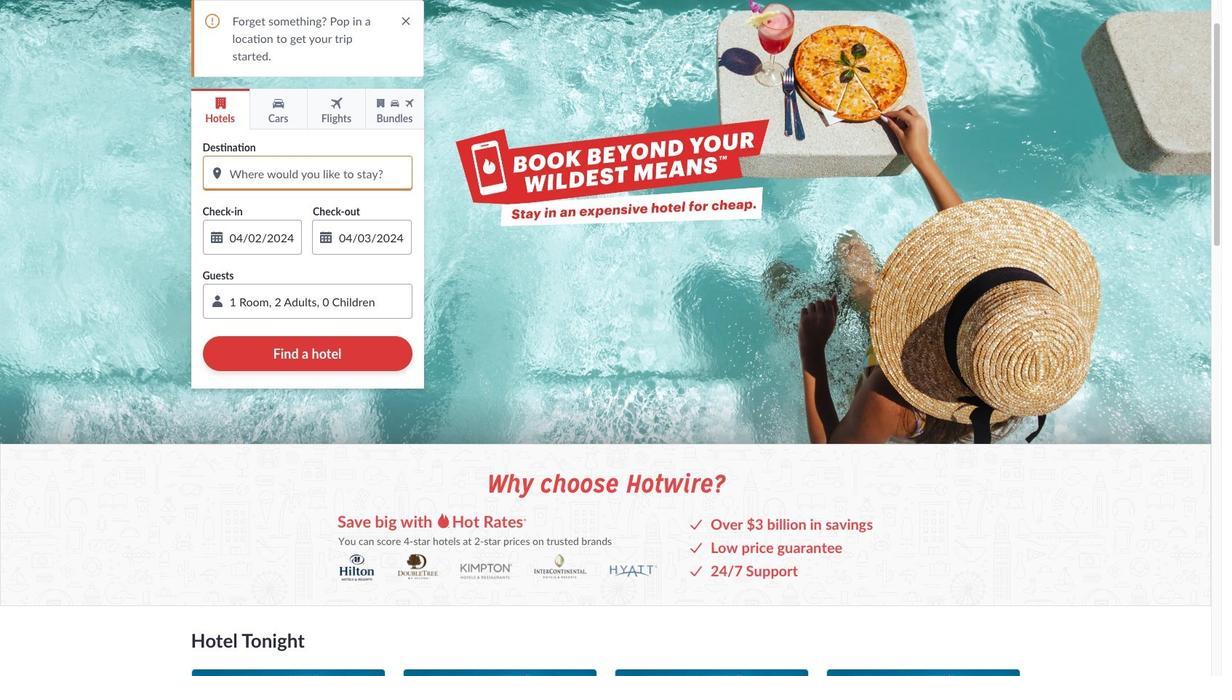 Task type: vqa. For each thing, say whether or not it's contained in the screenshot.
third the San Francisco, CA image from right
yes



Task type: describe. For each thing, give the bounding box(es) containing it.
Where would you like to stay? text field
[[203, 156, 412, 191]]

3 san francisco, ca image from the left
[[615, 670, 808, 676]]

4 san francisco, ca image from the left
[[827, 670, 1020, 676]]



Task type: locate. For each thing, give the bounding box(es) containing it.
2 san francisco, ca image from the left
[[404, 670, 597, 676]]

alert
[[191, 0, 424, 77]]

application
[[203, 284, 412, 319]]

Check in date expanded. Choose a date from the table below. Tab into the table and use the arrow keys for navigation. text field
[[203, 220, 302, 255]]

san francisco, ca image
[[192, 670, 385, 676], [404, 670, 597, 676], [615, 670, 808, 676], [827, 670, 1020, 676]]

None text field
[[312, 220, 412, 255]]

1 san francisco, ca image from the left
[[192, 670, 385, 676]]



